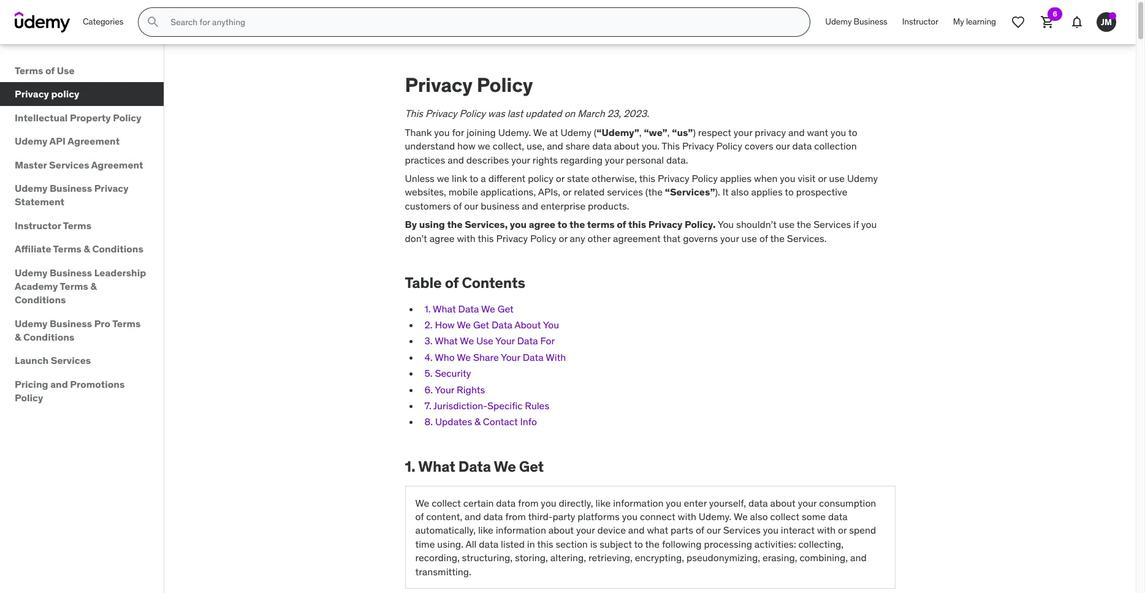 Task type: vqa. For each thing, say whether or not it's contained in the screenshot.
course in button
no



Task type: describe. For each thing, give the bounding box(es) containing it.
you up activities:
[[763, 525, 779, 537]]

services up pricing and promotions policy
[[51, 355, 91, 367]]

1. for 1. what data we get
[[405, 457, 416, 476]]

parts
[[671, 525, 694, 537]]

combining,
[[800, 552, 848, 564]]

or up enterprise
[[563, 186, 572, 198]]

we right who
[[457, 351, 471, 364]]

data down about
[[517, 335, 538, 347]]

leadership
[[94, 267, 146, 279]]

how
[[435, 319, 455, 331]]

also inside ). it also applies to prospective customers of our business and enterprise products.
[[731, 186, 749, 198]]

transmitting.
[[416, 566, 472, 578]]

services
[[607, 186, 643, 198]]

your inside "you shouldn't use the services if you don't agree with this privacy policy or any other agreement that governs your use of the services."
[[721, 232, 740, 244]]

data down (
[[593, 140, 612, 152]]

5. security link
[[425, 368, 471, 380]]

0 vertical spatial udemy.
[[498, 126, 531, 138]]

or up apis,
[[556, 172, 565, 185]]

you inside 1. what data we get 2. how we get data about you 3. what we use your data for 4. who we share your data with 5. security 6. your rights 7. jurisdiction-specific rules 8. updates & contact info
[[543, 319, 559, 331]]

with
[[546, 351, 566, 364]]

udemy business leadership academy terms & conditions link
[[0, 261, 164, 312]]

my
[[954, 16, 965, 27]]

link
[[452, 172, 468, 185]]

0 horizontal spatial collect
[[432, 497, 461, 509]]

we left at at top left
[[533, 126, 548, 138]]

collection
[[815, 140, 857, 152]]

instructor terms link
[[0, 214, 164, 237]]

0 horizontal spatial like
[[478, 525, 494, 537]]

1 vertical spatial information
[[496, 525, 546, 537]]

what
[[647, 525, 669, 537]]

policy inside unless we link to a different policy or state otherwise, this privacy policy applies when you visit or use udemy websites, mobile applications, apis, or related services (the
[[528, 172, 554, 185]]

categories button
[[75, 7, 131, 37]]

privacy policy
[[15, 88, 79, 100]]

intellectual property policy
[[15, 111, 141, 124]]

privacy policy link
[[0, 82, 164, 106]]

the up 'any'
[[570, 218, 585, 231]]

0 horizontal spatial this
[[405, 108, 423, 120]]

our inside we collect certain data from you directly, like information you enter yourself, data about your consumption of content, and data from third-party platforms you connect with udemy. we also collect some data automatically, like information about your device and what parts of our services you interact with or spend time using. all data listed in this section is subject to the following processing activities: collecting, recording, structuring, storing, altering, retrieving, encrypting, pseudonymizing, erasing, combining, and transmitting.
[[707, 525, 721, 537]]

with inside "you shouldn't use the services if you don't agree with this privacy policy or any other agreement that governs your use of the services."
[[457, 232, 476, 244]]

data right certain
[[496, 497, 516, 509]]

privacy policy
[[405, 72, 533, 98]]

we up 2. how we get data about you link
[[481, 303, 495, 315]]

terms
[[587, 218, 615, 231]]

apis,
[[538, 186, 561, 198]]

policy.
[[685, 218, 716, 231]]

udemy image
[[15, 12, 71, 33]]

share
[[473, 351, 499, 364]]

don't
[[405, 232, 427, 244]]

instructor link
[[895, 7, 946, 37]]

policy up 'joining'
[[460, 108, 486, 120]]

"us"
[[672, 126, 693, 138]]

interact
[[781, 525, 815, 537]]

joining
[[467, 126, 496, 138]]

0 vertical spatial use
[[57, 64, 75, 77]]

data down certain
[[484, 511, 503, 523]]

unless
[[405, 172, 435, 185]]

notifications image
[[1070, 15, 1085, 29]]

2.
[[425, 319, 433, 331]]

of inside "you shouldn't use the services if you don't agree with this privacy policy or any other agreement that governs your use of the services."
[[760, 232, 768, 244]]

erasing,
[[763, 552, 798, 564]]

state
[[567, 172, 590, 185]]

instructor for instructor
[[903, 16, 939, 27]]

master services agreement
[[15, 159, 143, 171]]

device
[[598, 525, 626, 537]]

promotions
[[70, 378, 125, 391]]

terms up affiliate terms & conditions
[[63, 219, 91, 232]]

and down 'spend'
[[851, 552, 867, 564]]

when
[[754, 172, 778, 185]]

1 horizontal spatial use
[[779, 218, 795, 231]]

we up certain
[[494, 457, 516, 476]]

this privacy policy was last updated on march 23, 2023.
[[405, 108, 650, 120]]

) respect your privacy and want you to understand how we collect, use, and share data about you. this privacy policy covers our data collection practices and describes your rights regarding your personal data.
[[405, 126, 858, 166]]

you inside "you shouldn't use the services if you don't agree with this privacy policy or any other agreement that governs your use of the services."
[[718, 218, 734, 231]]

and down certain
[[465, 511, 481, 523]]

privacy inside ) respect your privacy and want you to understand how we collect, use, and share data about you. this privacy policy covers our data collection practices and describes your rights regarding your personal data.
[[683, 140, 714, 152]]

some
[[802, 511, 826, 523]]

launch
[[15, 355, 49, 367]]

wishlist image
[[1011, 15, 1026, 29]]

data down table of contents
[[458, 303, 479, 315]]

describes
[[467, 154, 509, 166]]

third-
[[528, 511, 553, 523]]

"we"
[[644, 126, 668, 138]]

you up the connect
[[666, 497, 682, 509]]

we up content,
[[416, 497, 430, 509]]

udemy business pro terms & conditions
[[15, 318, 141, 344]]

5.
[[425, 368, 433, 380]]

privacy inside udemy business privacy statement
[[94, 182, 129, 194]]

and inside pricing and promotions policy
[[50, 378, 68, 391]]

Search for anything text field
[[168, 12, 796, 33]]

we inside ) respect your privacy and want you to understand how we collect, use, and share data about you. this privacy policy covers our data collection practices and describes your rights regarding your personal data.
[[478, 140, 491, 152]]

1 vertical spatial collect
[[771, 511, 800, 523]]

our inside ) respect your privacy and want you to understand how we collect, use, and share data about you. this privacy policy covers our data collection practices and describes your rights regarding your personal data.
[[776, 140, 790, 152]]

you have alerts image
[[1110, 12, 1117, 20]]

udemy for udemy business pro terms & conditions
[[15, 318, 47, 330]]

thank
[[405, 126, 432, 138]]

8. updates & contact info link
[[425, 416, 537, 428]]

storing,
[[515, 552, 548, 564]]

services inside we collect certain data from you directly, like information you enter yourself, data about your consumption of content, and data from third-party platforms you connect with udemy. we also collect some data automatically, like information about your device and what parts of our services you interact with or spend time using. all data listed in this section is subject to the following processing activities: collecting, recording, structuring, storing, altering, retrieving, encrypting, pseudonymizing, erasing, combining, and transmitting.
[[724, 525, 761, 537]]

content,
[[426, 511, 463, 523]]

get for 1. what data we get 2. how we get data about you 3. what we use your data for 4. who we share your data with 5. security 6. your rights 7. jurisdiction-specific rules 8. updates & contact info
[[498, 303, 514, 315]]

you up device
[[622, 511, 638, 523]]

policy right property
[[113, 111, 141, 124]]

business for udemy business leadership academy terms & conditions
[[50, 267, 92, 279]]

services,
[[465, 218, 508, 231]]

terms inside "udemy business pro terms & conditions"
[[112, 318, 141, 330]]

also inside we collect certain data from you directly, like information you enter yourself, data about your consumption of content, and data from third-party platforms you connect with udemy. we also collect some data automatically, like information about your device and what parts of our services you interact with or spend time using. all data listed in this section is subject to the following processing activities: collecting, recording, structuring, storing, altering, retrieving, encrypting, pseudonymizing, erasing, combining, and transmitting.
[[750, 511, 768, 523]]

data down "want"
[[793, 140, 812, 152]]

table of contents
[[405, 273, 526, 293]]

get for 1. what data we get
[[519, 457, 544, 476]]

was
[[488, 108, 505, 120]]

2 vertical spatial about
[[549, 525, 574, 537]]

intellectual property policy link
[[0, 106, 164, 130]]

policy inside "you shouldn't use the services if you don't agree with this privacy policy or any other agreement that governs your use of the services."
[[531, 232, 557, 244]]

you down business
[[510, 218, 527, 231]]

our inside ). it also applies to prospective customers of our business and enterprise products.
[[464, 200, 479, 212]]

your up is
[[576, 525, 595, 537]]

policy inside unless we link to a different policy or state otherwise, this privacy policy applies when you visit or use udemy websites, mobile applications, apis, or related services (the
[[692, 172, 718, 185]]

table
[[405, 273, 442, 293]]

directly,
[[559, 497, 593, 509]]

or up prospective
[[818, 172, 827, 185]]

data down consumption at the right bottom
[[829, 511, 848, 523]]

& inside udemy business leadership academy terms & conditions
[[90, 280, 97, 293]]

1 vertical spatial from
[[506, 511, 526, 523]]

data down for
[[523, 351, 544, 364]]

)
[[693, 126, 696, 138]]

it
[[723, 186, 729, 198]]

any
[[570, 232, 585, 244]]

and down how at the left of page
[[448, 154, 464, 166]]

2 vertical spatial use
[[742, 232, 758, 244]]

your down the collect,
[[512, 154, 530, 166]]

section
[[556, 538, 588, 551]]

api
[[49, 135, 66, 147]]

and left "want"
[[789, 126, 805, 138]]

udemy business leadership academy terms & conditions
[[15, 267, 146, 306]]

to inside we collect certain data from you directly, like information you enter yourself, data about your consumption of content, and data from third-party platforms you connect with udemy. we also collect some data automatically, like information about your device and what parts of our services you interact with or spend time using. all data listed in this section is subject to the following processing activities: collecting, recording, structuring, storing, altering, retrieving, encrypting, pseudonymizing, erasing, combining, and transmitting.
[[634, 538, 643, 551]]

and inside ). it also applies to prospective customers of our business and enterprise products.
[[522, 200, 539, 212]]

and down at at top left
[[547, 140, 564, 152]]

2 vertical spatial your
[[435, 384, 455, 396]]

yourself,
[[710, 497, 746, 509]]

agree inside "you shouldn't use the services if you don't agree with this privacy policy or any other agreement that governs your use of the services."
[[430, 232, 455, 244]]

this inside we collect certain data from you directly, like information you enter yourself, data about your consumption of content, and data from third-party platforms you connect with udemy. we also collect some data automatically, like information about your device and what parts of our services you interact with or spend time using. all data listed in this section is subject to the following processing activities: collecting, recording, structuring, storing, altering, retrieving, encrypting, pseudonymizing, erasing, combining, and transmitting.
[[537, 538, 554, 551]]

on
[[564, 108, 576, 120]]

mobile
[[449, 186, 478, 198]]

data right the "yourself,"
[[749, 497, 768, 509]]

updated
[[526, 108, 562, 120]]

privacy inside unless we link to a different policy or state otherwise, this privacy policy applies when you visit or use udemy websites, mobile applications, apis, or related services (the
[[658, 172, 690, 185]]

by
[[405, 218, 417, 231]]

using
[[419, 218, 445, 231]]

you inside "you shouldn't use the services if you don't agree with this privacy policy or any other agreement that governs your use of the services."
[[862, 218, 877, 231]]

processing
[[704, 538, 753, 551]]

7.
[[425, 400, 432, 412]]

we down the "yourself,"
[[734, 511, 748, 523]]

we inside unless we link to a different policy or state otherwise, this privacy policy applies when you visit or use udemy websites, mobile applications, apis, or related services (the
[[437, 172, 450, 185]]

data up structuring,
[[479, 538, 499, 551]]

we up share
[[460, 335, 474, 347]]

to down enterprise
[[558, 218, 568, 231]]

the down shouldn't
[[771, 232, 785, 244]]

regarding
[[561, 154, 603, 166]]

governs
[[683, 232, 718, 244]]

all
[[466, 538, 477, 551]]

subject
[[600, 538, 632, 551]]

udemy inside unless we link to a different policy or state otherwise, this privacy policy applies when you visit or use udemy websites, mobile applications, apis, or related services (the
[[848, 172, 878, 185]]

pricing and promotions policy link
[[0, 373, 164, 410]]

6. your rights link
[[425, 384, 485, 396]]

launch services link
[[0, 349, 164, 373]]

the up services.
[[797, 218, 812, 231]]

you up the third-
[[541, 497, 557, 509]]

to inside unless we link to a different policy or state otherwise, this privacy policy applies when you visit or use udemy websites, mobile applications, apis, or related services (the
[[470, 172, 479, 185]]

business for udemy business
[[854, 16, 888, 27]]

updates
[[435, 416, 472, 428]]

use inside unless we link to a different policy or state otherwise, this privacy policy applies when you visit or use udemy websites, mobile applications, apis, or related services (the
[[830, 172, 845, 185]]



Task type: locate. For each thing, give the bounding box(es) containing it.
policy inside ) respect your privacy and want you to understand how we collect, use, and share data about you. this privacy policy covers our data collection practices and describes your rights regarding your personal data.
[[717, 140, 743, 152]]

conditions down academy
[[15, 294, 66, 306]]

& inside 1. what data we get 2. how we get data about you 3. what we use your data for 4. who we share your data with 5. security 6. your rights 7. jurisdiction-specific rules 8. updates & contact info
[[475, 416, 481, 428]]

0 vertical spatial applies
[[721, 172, 752, 185]]

0 vertical spatial we
[[478, 140, 491, 152]]

1 horizontal spatial ,
[[668, 126, 670, 138]]

data
[[458, 303, 479, 315], [492, 319, 513, 331], [517, 335, 538, 347], [523, 351, 544, 364], [459, 457, 491, 476]]

conditions inside udemy business leadership academy terms & conditions
[[15, 294, 66, 306]]

1 vertical spatial conditions
[[15, 294, 66, 306]]

use inside 1. what data we get 2. how we get data about you 3. what we use your data for 4. who we share your data with 5. security 6. your rights 7. jurisdiction-specific rules 8. updates & contact info
[[477, 335, 494, 347]]

instructor terms
[[15, 219, 91, 232]]

1 vertical spatial use
[[779, 218, 795, 231]]

your
[[734, 126, 753, 138], [512, 154, 530, 166], [605, 154, 624, 166], [721, 232, 740, 244], [798, 497, 817, 509], [576, 525, 595, 537]]

this for with
[[478, 232, 494, 244]]

data up 3. what we use your data for "link"
[[492, 319, 513, 331]]

retrieving,
[[589, 552, 633, 564]]

in
[[527, 538, 535, 551]]

1 vertical spatial like
[[478, 525, 494, 537]]

instructor
[[903, 16, 939, 27], [15, 219, 61, 232]]

the down what
[[646, 538, 660, 551]]

0 vertical spatial also
[[731, 186, 749, 198]]

for
[[452, 126, 464, 138]]

if
[[854, 218, 859, 231]]

with
[[457, 232, 476, 244], [678, 511, 697, 523], [817, 525, 836, 537]]

policy up ).
[[692, 172, 718, 185]]

property
[[70, 111, 111, 124]]

about inside ) respect your privacy and want you to understand how we collect, use, and share data about you. this privacy policy covers our data collection practices and describes your rights regarding your personal data.
[[614, 140, 640, 152]]

by using the services, you agree to the terms of this privacy policy.
[[405, 218, 716, 231]]

1 vertical spatial applies
[[752, 186, 783, 198]]

also right it
[[731, 186, 749, 198]]

we collect certain data from you directly, like information you enter yourself, data about your consumption of content, and data from third-party platforms you connect with udemy. we also collect some data automatically, like information about your device and what parts of our services you interact with or spend time using. all data listed in this section is subject to the following processing activities: collecting, recording, structuring, storing, altering, retrieving, encrypting, pseudonymizing, erasing, combining, and transmitting.
[[416, 497, 877, 578]]

terms right 'pro'
[[112, 318, 141, 330]]

what down 8.
[[419, 457, 456, 476]]

1 horizontal spatial we
[[478, 140, 491, 152]]

1 vertical spatial our
[[464, 200, 479, 212]]

4. who we share your data with link
[[425, 351, 566, 364]]

1 horizontal spatial agree
[[529, 218, 556, 231]]

also up activities:
[[750, 511, 768, 523]]

use up prospective
[[830, 172, 845, 185]]

to left a
[[470, 172, 479, 185]]

you right if on the top of page
[[862, 218, 877, 231]]

pricing and promotions policy
[[15, 378, 125, 404]]

1 horizontal spatial use
[[477, 335, 494, 347]]

following
[[662, 538, 702, 551]]

use up share
[[477, 335, 494, 347]]

1 , from the left
[[640, 126, 642, 138]]

2 vertical spatial get
[[519, 457, 544, 476]]

0 horizontal spatial information
[[496, 525, 546, 537]]

udemy for udemy business
[[826, 16, 852, 27]]

0 vertical spatial this
[[405, 108, 423, 120]]

1 horizontal spatial our
[[707, 525, 721, 537]]

1 horizontal spatial about
[[614, 140, 640, 152]]

0 horizontal spatial udemy.
[[498, 126, 531, 138]]

0 vertical spatial our
[[776, 140, 790, 152]]

we down 'joining'
[[478, 140, 491, 152]]

data up certain
[[459, 457, 491, 476]]

agree down using
[[430, 232, 455, 244]]

agreement for udemy api agreement
[[68, 135, 120, 147]]

udemy inside udemy business leadership academy terms & conditions
[[15, 267, 47, 279]]

udemy business privacy statement
[[15, 182, 129, 208]]

0 vertical spatial agreement
[[68, 135, 120, 147]]

services up processing
[[724, 525, 761, 537]]

1 horizontal spatial like
[[596, 497, 611, 509]]

you.
[[642, 140, 660, 152]]

services down udemy api agreement in the top left of the page
[[49, 159, 89, 171]]

our down privacy
[[776, 140, 790, 152]]

agree
[[529, 218, 556, 231], [430, 232, 455, 244]]

0 horizontal spatial instructor
[[15, 219, 61, 232]]

your right governs
[[721, 232, 740, 244]]

products.
[[588, 200, 630, 212]]

0 vertical spatial conditions
[[92, 243, 143, 255]]

& down instructor terms link
[[84, 243, 90, 255]]

,
[[640, 126, 642, 138], [668, 126, 670, 138]]

0 horizontal spatial ,
[[640, 126, 642, 138]]

udemy. up the collect,
[[498, 126, 531, 138]]

use
[[830, 172, 845, 185], [779, 218, 795, 231], [742, 232, 758, 244]]

1 horizontal spatial with
[[678, 511, 697, 523]]

practices
[[405, 154, 446, 166]]

shopping cart with 6 items image
[[1041, 15, 1056, 29]]

terms up privacy policy
[[15, 64, 43, 77]]

0 vertical spatial information
[[613, 497, 664, 509]]

that
[[663, 232, 681, 244]]

23,
[[608, 108, 621, 120]]

0 vertical spatial like
[[596, 497, 611, 509]]

business inside the udemy business link
[[854, 16, 888, 27]]

1 horizontal spatial policy
[[528, 172, 554, 185]]

1. what data we get 2. how we get data about you 3. what we use your data for 4. who we share your data with 5. security 6. your rights 7. jurisdiction-specific rules 8. updates & contact info
[[425, 303, 566, 428]]

using.
[[438, 538, 464, 551]]

you up for
[[543, 319, 559, 331]]

0 horizontal spatial use
[[57, 64, 75, 77]]

1 vertical spatial use
[[477, 335, 494, 347]]

this for otherwise,
[[639, 172, 656, 185]]

0 vertical spatial collect
[[432, 497, 461, 509]]

udemy for udemy business leadership academy terms & conditions
[[15, 267, 47, 279]]

or inside "you shouldn't use the services if you don't agree with this privacy policy or any other agreement that governs your use of the services."
[[559, 232, 568, 244]]

1 vertical spatial 1.
[[405, 457, 416, 476]]

the right using
[[447, 218, 463, 231]]

privacy inside "you shouldn't use the services if you don't agree with this privacy policy or any other agreement that governs your use of the services."
[[496, 232, 528, 244]]

0 vertical spatial get
[[498, 303, 514, 315]]

business down master services agreement
[[50, 182, 92, 194]]

the
[[447, 218, 463, 231], [570, 218, 585, 231], [797, 218, 812, 231], [771, 232, 785, 244], [646, 538, 660, 551]]

you inside ) respect your privacy and want you to understand how we collect, use, and share data about you. this privacy policy covers our data collection practices and describes your rights regarding your personal data.
[[831, 126, 847, 138]]

this down services,
[[478, 232, 494, 244]]

and left what
[[629, 525, 645, 537]]

2 , from the left
[[668, 126, 670, 138]]

your up some
[[798, 497, 817, 509]]

security
[[435, 368, 471, 380]]

business inside udemy business privacy statement
[[50, 182, 92, 194]]

business
[[481, 200, 520, 212]]

udemy business
[[826, 16, 888, 27]]

0 horizontal spatial with
[[457, 232, 476, 244]]

0 vertical spatial agree
[[529, 218, 556, 231]]

use up services.
[[779, 218, 795, 231]]

like up platforms
[[596, 497, 611, 509]]

1 vertical spatial also
[[750, 511, 768, 523]]

contents
[[462, 273, 526, 293]]

1 horizontal spatial information
[[613, 497, 664, 509]]

you inside unless we link to a different policy or state otherwise, this privacy policy applies when you visit or use udemy websites, mobile applications, apis, or related services (the
[[780, 172, 796, 185]]

0 vertical spatial with
[[457, 232, 476, 244]]

of right "terms"
[[617, 218, 627, 231]]

0 vertical spatial what
[[433, 303, 456, 315]]

or inside we collect certain data from you directly, like information you enter yourself, data about your consumption of content, and data from third-party platforms you connect with udemy. we also collect some data automatically, like information about your device and what parts of our services you interact with or spend time using. all data listed in this section is subject to the following processing activities: collecting, recording, structuring, storing, altering, retrieving, encrypting, pseudonymizing, erasing, combining, and transmitting.
[[838, 525, 847, 537]]

our
[[776, 140, 790, 152], [464, 200, 479, 212], [707, 525, 721, 537]]

1. what data we get link
[[425, 303, 514, 315]]

services left if on the top of page
[[814, 218, 851, 231]]

1. for 1. what data we get 2. how we get data about you 3. what we use your data for 4. who we share your data with 5. security 6. your rights 7. jurisdiction-specific rules 8. updates & contact info
[[425, 303, 431, 315]]

academy
[[15, 280, 58, 293]]

1. what data we get
[[405, 457, 544, 476]]

1 horizontal spatial udemy.
[[699, 511, 732, 523]]

pseudonymizing,
[[687, 552, 761, 564]]

1 horizontal spatial collect
[[771, 511, 800, 523]]

share
[[566, 140, 590, 152]]

to up collection
[[849, 126, 858, 138]]

rights
[[457, 384, 485, 396]]

policy down the respect
[[717, 140, 743, 152]]

4.
[[425, 351, 433, 364]]

0 horizontal spatial you
[[543, 319, 559, 331]]

1 vertical spatial policy
[[528, 172, 554, 185]]

master services agreement link
[[0, 153, 164, 177]]

about up interact
[[771, 497, 796, 509]]

of right parts
[[696, 525, 705, 537]]

your up covers
[[734, 126, 753, 138]]

intellectual
[[15, 111, 68, 124]]

privacy
[[755, 126, 786, 138]]

terms down instructor terms
[[53, 243, 82, 255]]

agreement
[[613, 232, 661, 244]]

contact
[[483, 416, 518, 428]]

who
[[435, 351, 455, 364]]

2 vertical spatial our
[[707, 525, 721, 537]]

applies up it
[[721, 172, 752, 185]]

shouldn't
[[737, 218, 777, 231]]

data
[[593, 140, 612, 152], [793, 140, 812, 152], [496, 497, 516, 509], [749, 497, 768, 509], [484, 511, 503, 523], [829, 511, 848, 523], [479, 538, 499, 551]]

applies inside ). it also applies to prospective customers of our business and enterprise products.
[[752, 186, 783, 198]]

this up the (the
[[639, 172, 656, 185]]

spend
[[850, 525, 877, 537]]

1 horizontal spatial get
[[498, 303, 514, 315]]

jm link
[[1092, 7, 1122, 37]]

udemy. inside we collect certain data from you directly, like information you enter yourself, data about your consumption of content, and data from third-party platforms you connect with udemy. we also collect some data automatically, like information about your device and what parts of our services you interact with or spend time using. all data listed in this section is subject to the following processing activities: collecting, recording, structuring, storing, altering, retrieving, encrypting, pseudonymizing, erasing, combining, and transmitting.
[[699, 511, 732, 523]]

1 vertical spatial agree
[[430, 232, 455, 244]]

my learning link
[[946, 7, 1004, 37]]

policy down pricing
[[15, 392, 43, 404]]

, left '"we"'
[[640, 126, 642, 138]]

conditions up leadership at the left of page
[[92, 243, 143, 255]]

you left for
[[434, 126, 450, 138]]

instructor for instructor terms
[[15, 219, 61, 232]]

with up parts
[[678, 511, 697, 523]]

udemy inside "udemy business pro terms & conditions"
[[15, 318, 47, 330]]

1 horizontal spatial you
[[718, 218, 734, 231]]

this for of
[[629, 218, 646, 231]]

information up listed
[[496, 525, 546, 537]]

0 horizontal spatial policy
[[51, 88, 79, 100]]

our down mobile
[[464, 200, 479, 212]]

6 link
[[1033, 7, 1063, 37]]

get up 3. what we use your data for "link"
[[473, 319, 489, 331]]

0 horizontal spatial get
[[473, 319, 489, 331]]

get up 2. how we get data about you link
[[498, 303, 514, 315]]

udemy api agreement link
[[0, 130, 164, 153]]

collect up content,
[[432, 497, 461, 509]]

understand
[[405, 140, 455, 152]]

business for udemy business privacy statement
[[50, 182, 92, 194]]

0 horizontal spatial about
[[549, 525, 574, 537]]

1 vertical spatial with
[[678, 511, 697, 523]]

0 vertical spatial use
[[830, 172, 845, 185]]

2 horizontal spatial our
[[776, 140, 790, 152]]

& down 7. jurisdiction-specific rules link
[[475, 416, 481, 428]]

2 horizontal spatial use
[[830, 172, 845, 185]]

0 vertical spatial policy
[[51, 88, 79, 100]]

1 horizontal spatial this
[[662, 140, 680, 152]]

what for 1. what data we get 2. how we get data about you 3. what we use your data for 4. who we share your data with 5. security 6. your rights 7. jurisdiction-specific rules 8. updates & contact info
[[433, 303, 456, 315]]

business down affiliate terms & conditions
[[50, 267, 92, 279]]

business left 'pro'
[[50, 318, 92, 330]]

1 horizontal spatial instructor
[[903, 16, 939, 27]]

is
[[590, 538, 598, 551]]

0 horizontal spatial our
[[464, 200, 479, 212]]

also
[[731, 186, 749, 198], [750, 511, 768, 523]]

terms down affiliate terms & conditions
[[60, 280, 88, 293]]

6
[[1053, 9, 1058, 18]]

& inside "udemy business pro terms & conditions"
[[15, 331, 21, 344]]

1 vertical spatial you
[[543, 319, 559, 331]]

1 vertical spatial udemy.
[[699, 511, 732, 523]]

policy up was
[[477, 72, 533, 98]]

you right the policy.
[[718, 218, 734, 231]]

of left content,
[[416, 511, 424, 523]]

1 vertical spatial what
[[435, 335, 458, 347]]

with down services,
[[457, 232, 476, 244]]

this inside "you shouldn't use the services if you don't agree with this privacy policy or any other agreement that governs your use of the services."
[[478, 232, 494, 244]]

and down launch services
[[50, 378, 68, 391]]

terms of use link
[[0, 59, 164, 82]]

2 horizontal spatial with
[[817, 525, 836, 537]]

statement
[[15, 196, 64, 208]]

to right subject on the bottom right
[[634, 538, 643, 551]]

to left prospective
[[785, 186, 794, 198]]

collecting,
[[799, 538, 844, 551]]

categories
[[83, 16, 123, 27]]

services inside "you shouldn't use the services if you don't agree with this privacy policy or any other agreement that governs your use of the services."
[[814, 218, 851, 231]]

of inside terms of use link
[[45, 64, 55, 77]]

business inside udemy business leadership academy terms & conditions
[[50, 267, 92, 279]]

or left 'spend'
[[838, 525, 847, 537]]

0 vertical spatial your
[[496, 335, 515, 347]]

other
[[588, 232, 611, 244]]

udemy for udemy api agreement
[[15, 135, 47, 147]]

udemy inside udemy business privacy statement
[[15, 182, 47, 194]]

conditions up launch services
[[23, 331, 74, 344]]

jm
[[1102, 16, 1113, 27]]

conditions inside "udemy business pro terms & conditions"
[[23, 331, 74, 344]]

0 horizontal spatial use
[[742, 232, 758, 244]]

udemy for udemy business privacy statement
[[15, 182, 47, 194]]

to inside ) respect your privacy and want you to understand how we collect, use, and share data about you. this privacy policy covers our data collection practices and describes your rights regarding your personal data.
[[849, 126, 858, 138]]

1 vertical spatial instructor
[[15, 219, 61, 232]]

business inside "udemy business pro terms & conditions"
[[50, 318, 92, 330]]

1 vertical spatial get
[[473, 319, 489, 331]]

use down shouldn't
[[742, 232, 758, 244]]

0 vertical spatial about
[[614, 140, 640, 152]]

use up privacy policy link
[[57, 64, 75, 77]]

we left 'link'
[[437, 172, 450, 185]]

business for udemy business pro terms & conditions
[[50, 318, 92, 330]]

0 vertical spatial you
[[718, 218, 734, 231]]

privacy
[[405, 72, 473, 98], [15, 88, 49, 100], [426, 108, 457, 120], [683, 140, 714, 152], [658, 172, 690, 185], [94, 182, 129, 194], [649, 218, 683, 231], [496, 232, 528, 244]]

2 horizontal spatial get
[[519, 457, 544, 476]]

1 vertical spatial about
[[771, 497, 796, 509]]

"udemy"
[[597, 126, 640, 138]]

2 vertical spatial conditions
[[23, 331, 74, 344]]

instructor down statement
[[15, 219, 61, 232]]

1. inside 1. what data we get 2. how we get data about you 3. what we use your data for 4. who we share your data with 5. security 6. your rights 7. jurisdiction-specific rules 8. updates & contact info
[[425, 303, 431, 315]]

your up otherwise,
[[605, 154, 624, 166]]

0 horizontal spatial 1.
[[405, 457, 416, 476]]

your up 4. who we share your data with link
[[496, 335, 515, 347]]

learning
[[967, 16, 997, 27]]

like up structuring,
[[478, 525, 494, 537]]

1 vertical spatial we
[[437, 172, 450, 185]]

to inside ). it also applies to prospective customers of our business and enterprise products.
[[785, 186, 794, 198]]

with up collecting,
[[817, 525, 836, 537]]

0 horizontal spatial also
[[731, 186, 749, 198]]

applies inside unless we link to a different policy or state otherwise, this privacy policy applies when you visit or use udemy websites, mobile applications, apis, or related services (the
[[721, 172, 752, 185]]

related
[[574, 186, 605, 198]]

the inside we collect certain data from you directly, like information you enter yourself, data about your consumption of content, and data from third-party platforms you connect with udemy. we also collect some data automatically, like information about your device and what parts of our services you interact with or spend time using. all data listed in this section is subject to the following processing activities: collecting, recording, structuring, storing, altering, retrieving, encrypting, pseudonymizing, erasing, combining, and transmitting.
[[646, 538, 660, 551]]

automatically,
[[416, 525, 476, 537]]

unless we link to a different policy or state otherwise, this privacy policy applies when you visit or use udemy websites, mobile applications, apis, or related services (the
[[405, 172, 878, 198]]

agreement for master services agreement
[[91, 159, 143, 171]]

what for 1. what data we get
[[419, 457, 456, 476]]

information
[[613, 497, 664, 509], [496, 525, 546, 537]]

recording,
[[416, 552, 460, 564]]

0 horizontal spatial agree
[[430, 232, 455, 244]]

agree down enterprise
[[529, 218, 556, 231]]

this right "in"
[[537, 538, 554, 551]]

otherwise,
[[592, 172, 637, 185]]

of up privacy policy
[[45, 64, 55, 77]]

, left "us"
[[668, 126, 670, 138]]

jurisdiction-
[[434, 400, 488, 412]]

2 vertical spatial with
[[817, 525, 836, 537]]

you
[[718, 218, 734, 231], [543, 319, 559, 331]]

2 vertical spatial what
[[419, 457, 456, 476]]

2 horizontal spatial about
[[771, 497, 796, 509]]

get down info
[[519, 457, 544, 476]]

we down '1. what data we get' link on the left of page
[[457, 319, 471, 331]]

1 vertical spatial this
[[662, 140, 680, 152]]

my learning
[[954, 16, 997, 27]]

1 horizontal spatial 1.
[[425, 303, 431, 315]]

at
[[550, 126, 559, 138]]

1 vertical spatial agreement
[[91, 159, 143, 171]]

of inside ). it also applies to prospective customers of our business and enterprise products.
[[454, 200, 462, 212]]

policy inside pricing and promotions policy
[[15, 392, 43, 404]]

udemy business pro terms & conditions link
[[0, 312, 164, 349]]

this up "agreement"
[[629, 218, 646, 231]]

udemy inside udemy api agreement link
[[15, 135, 47, 147]]

1 horizontal spatial also
[[750, 511, 768, 523]]

this inside unless we link to a different policy or state otherwise, this privacy policy applies when you visit or use udemy websites, mobile applications, apis, or related services (the
[[639, 172, 656, 185]]

or
[[556, 172, 565, 185], [818, 172, 827, 185], [563, 186, 572, 198], [559, 232, 568, 244], [838, 525, 847, 537]]

0 vertical spatial from
[[518, 497, 539, 509]]

you up collection
[[831, 126, 847, 138]]

you left visit on the top of page
[[780, 172, 796, 185]]

pro
[[94, 318, 110, 330]]

2. how we get data about you link
[[425, 319, 559, 331]]

submit search image
[[146, 15, 161, 29]]

0 vertical spatial 1.
[[425, 303, 431, 315]]

respect
[[698, 126, 732, 138]]

1 vertical spatial your
[[501, 351, 521, 364]]

0 horizontal spatial we
[[437, 172, 450, 185]]

business left instructor link
[[854, 16, 888, 27]]

terms inside udemy business leadership academy terms & conditions
[[60, 280, 88, 293]]

this inside ) respect your privacy and want you to understand how we collect, use, and share data about you. this privacy policy covers our data collection practices and describes your rights regarding your personal data.
[[662, 140, 680, 152]]

agreement down udemy api agreement link
[[91, 159, 143, 171]]

of right table
[[445, 273, 459, 293]]

0 vertical spatial instructor
[[903, 16, 939, 27]]



